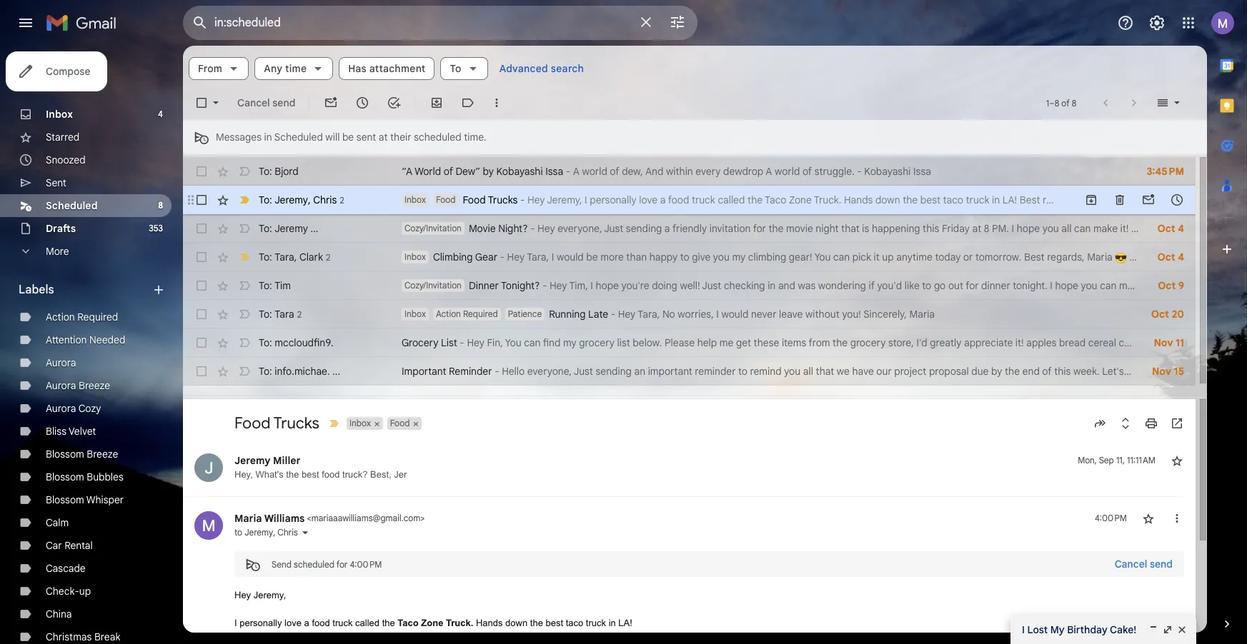 Task type: locate. For each thing, give the bounding box(es) containing it.
0 horizontal spatial trucks
[[274, 414, 320, 433]]

oct 9
[[1158, 279, 1184, 292]]

0 vertical spatial 4:00 pm
[[1095, 513, 1127, 524]]

just up more
[[604, 222, 623, 235]]

just left 'an'
[[574, 365, 593, 378]]

0 vertical spatial mon,
[[1145, 251, 1168, 264]]

a down send scheduled for 4:00 pm
[[304, 618, 309, 629]]

, for jeremy
[[308, 193, 311, 206]]

clear search image
[[632, 8, 660, 36]]

1 oct 4 from the top
[[1158, 222, 1184, 235]]

to: left info.michae.
[[259, 365, 272, 378]]

blossom up calm link
[[46, 494, 84, 507]]

inbox inside labels navigation
[[46, 108, 73, 121]]

oct 4 left 28,
[[1158, 251, 1184, 264]]

1 vertical spatial breeze
[[87, 448, 118, 461]]

0 horizontal spatial jeremy,
[[254, 590, 286, 601]]

due
[[972, 365, 989, 378]]

mon, left sep
[[1078, 455, 1097, 466]]

to jeremy , chris
[[234, 528, 298, 538]]

important according to google magic. switch for jeremy
[[237, 193, 252, 207]]

toggle split pane mode image
[[1156, 96, 1170, 110]]

jeremy for to: jeremy ...
[[275, 222, 308, 235]]

project
[[894, 365, 927, 378]]

mon, right on
[[1145, 251, 1168, 264]]

food trucks - hey jeremy, i personally love a food truck called the taco zone truck. hands down the best taco truck in la! best regards, maria
[[463, 194, 1108, 207]]

up inside food trucks main content
[[882, 251, 894, 264]]

0 vertical spatial jeremy
[[275, 193, 308, 206]]

1 horizontal spatial scheduled
[[274, 131, 323, 144]]

action up attention
[[46, 311, 75, 324]]

not important switch left to: jeremy ...
[[237, 222, 252, 236]]

scheduled up drafts link
[[46, 199, 98, 212]]

1 vertical spatial nov
[[1152, 365, 1171, 378]]

0 horizontal spatial by
[[483, 165, 494, 178]]

4 not important switch from the top
[[237, 307, 252, 322]]

not starred image right the 4:00 pm cell on the bottom right
[[1141, 512, 1156, 526]]

would left 'never'
[[721, 308, 749, 321]]

i personally love a food truck called the taco zone truck. hands down the best taco truck in la!
[[234, 618, 632, 629]]

advanced search options image
[[663, 8, 692, 36]]

nov for nov 15
[[1152, 365, 1171, 378]]

to: up to: tara , clark 2
[[259, 222, 272, 235]]

not starred image right 11:11 am
[[1170, 454, 1184, 468]]

not important switch for tim
[[237, 279, 252, 293]]

0 vertical spatial up
[[882, 251, 894, 264]]

just
[[604, 222, 623, 235], [702, 279, 721, 292], [574, 365, 593, 378]]

to:
[[259, 165, 272, 178], [259, 193, 272, 206], [259, 222, 272, 235], [259, 251, 272, 263], [259, 279, 272, 292], [259, 308, 272, 321], [259, 337, 272, 350], [259, 365, 272, 378]]

- right the struggle.
[[857, 165, 862, 178]]

1 horizontal spatial taco
[[765, 194, 787, 207]]

6 to: from the top
[[259, 308, 272, 321]]

list inside food trucks main content
[[183, 440, 1184, 645]]

hands inside 'list'
[[476, 618, 503, 629]]

out
[[948, 279, 963, 292]]

personally down dew,
[[590, 194, 637, 207]]

trucks
[[488, 194, 518, 207], [274, 414, 320, 433]]

maria williams < mariaaawilliams@gmail.com >
[[234, 513, 425, 525]]

1 horizontal spatial food
[[668, 194, 689, 207]]

best
[[1020, 194, 1040, 207], [1131, 222, 1152, 235], [1024, 251, 1045, 264], [1157, 279, 1178, 292], [1184, 337, 1204, 350], [1183, 365, 1203, 378]]

row
[[183, 157, 1196, 186], [183, 186, 1196, 214], [183, 214, 1220, 243], [183, 243, 1247, 272], [183, 272, 1246, 300], [183, 300, 1196, 329], [183, 329, 1247, 357], [183, 357, 1247, 386]]

china
[[46, 608, 72, 621]]

5 to: from the top
[[259, 279, 272, 292]]

tara left clark
[[275, 251, 294, 263]]

on mon, aug 28, 2023 at 5
[[1127, 251, 1247, 264]]

hope right the 'tonight.'
[[1055, 279, 1079, 292]]

1 horizontal spatial just
[[604, 222, 623, 235]]

1 horizontal spatial make
[[1119, 279, 1144, 292]]

1 grocery from the left
[[579, 337, 615, 350]]

cozy/invitation inside cozy/invitation dinner tonight? - hey tim, i hope you're doing well! just checking in and was wondering if you'd like to go out for dinner tonight. i hope you can make it! best regards, maria
[[405, 280, 462, 291]]

0 vertical spatial ,
[[308, 193, 311, 206]]

friendly
[[672, 222, 707, 235]]

aurora
[[46, 357, 76, 370], [46, 380, 76, 392], [46, 402, 76, 415]]

jeremy for to jeremy , chris
[[245, 528, 273, 538]]

maria williams cell
[[234, 513, 425, 525]]

advanced search button
[[494, 56, 590, 81]]

0 vertical spatial all
[[1062, 222, 1072, 235]]

action inside labels navigation
[[46, 311, 75, 324]]

1 vertical spatial up
[[79, 585, 91, 598]]

maria inside 'list'
[[234, 513, 262, 525]]

to: left tim
[[259, 279, 272, 292]]

1 horizontal spatial action
[[436, 309, 461, 319]]

0 horizontal spatial truck.
[[446, 618, 473, 629]]

sending
[[626, 222, 662, 235], [596, 365, 632, 378]]

make
[[1093, 222, 1118, 235], [1119, 279, 1144, 292]]

2 cozy/invitation from the top
[[405, 280, 462, 291]]

action required up attention needed
[[46, 311, 118, 324]]

not important switch left to: mccloudfin9.
[[237, 336, 252, 350]]

calm link
[[46, 517, 69, 530]]

breeze up cozy
[[79, 380, 110, 392]]

not important switch left to: tim
[[237, 279, 252, 293]]

1 horizontal spatial at
[[972, 222, 981, 235]]

5 not important switch from the top
[[237, 336, 252, 350]]

not important switch
[[237, 164, 252, 179], [237, 222, 252, 236], [237, 279, 252, 293], [237, 307, 252, 322], [237, 336, 252, 350], [237, 365, 252, 379]]

scheduled down move to inbox icon
[[414, 131, 461, 144]]

by right due
[[991, 365, 1002, 378]]

personally down hey jeremy,
[[240, 618, 282, 629]]

1 vertical spatial you
[[505, 337, 521, 350]]

for right out
[[966, 279, 979, 292]]

2 not important switch from the top
[[237, 222, 252, 236]]

kobayashi right the struggle.
[[864, 165, 911, 178]]

oct up aug
[[1158, 222, 1175, 235]]

night?
[[498, 222, 528, 235]]

best inside 'list'
[[546, 618, 563, 629]]

0 vertical spatial it!
[[1120, 222, 1129, 235]]

food button
[[387, 418, 411, 430]]

oct 4 up aug
[[1158, 222, 1184, 235]]

required inside labels navigation
[[77, 311, 118, 324]]

grocery list - hey fin, you can find my grocery list below. please help me get these items from the grocery store, i'd greatly appreciate it! apples bread cereal chips chicken best regards, m
[[402, 337, 1247, 350]]

1 to: from the top
[[259, 165, 272, 178]]

was
[[798, 279, 816, 292]]

oct for hey tim, i hope you're doing well! just checking in and was wondering if you'd like to go out for dinner tonight. i hope you can make it! best regards, maria
[[1158, 279, 1176, 292]]

my
[[732, 251, 746, 264], [563, 337, 577, 350]]

it!
[[1120, 222, 1129, 235], [1146, 279, 1155, 292], [1016, 337, 1024, 350]]

not important switch for mccloudfin9.
[[237, 336, 252, 350]]

0 horizontal spatial 2
[[297, 309, 302, 320]]

2 to: from the top
[[259, 193, 272, 206]]

dewdrop
[[723, 165, 763, 178]]

jeremy,
[[547, 194, 582, 207], [254, 590, 286, 601]]

1 world from the left
[[582, 165, 607, 178]]

1 kobayashi from the left
[[496, 165, 543, 178]]

bliss
[[46, 425, 66, 438]]

2 blossom from the top
[[46, 471, 84, 484]]

grocery left list
[[579, 337, 615, 350]]

appreciate
[[964, 337, 1013, 350]]

add to tasks image
[[387, 96, 401, 110]]

3 not important switch from the top
[[237, 279, 252, 293]]

2 inside the to: tara 2
[[297, 309, 302, 320]]

important reminder - hello everyone, just sending an important reminder to remind you all that we have our project proposal due by the end of this week. let's get to work! best regards, m
[[402, 365, 1247, 378]]

6 not important switch from the top
[[237, 365, 252, 379]]

Not starred checkbox
[[1141, 512, 1156, 526]]

1 horizontal spatial all
[[1062, 222, 1072, 235]]

cancel
[[1115, 558, 1147, 571]]

checking
[[724, 279, 765, 292]]

3 to: from the top
[[259, 222, 272, 235]]

these
[[754, 337, 779, 350]]

0 horizontal spatial kobayashi
[[496, 165, 543, 178]]

1 vertical spatial hands
[[476, 618, 503, 629]]

list
[[183, 440, 1184, 645]]

remind
[[750, 365, 782, 378]]

1 vertical spatial oct 4
[[1158, 251, 1184, 264]]

aurora down attention
[[46, 357, 76, 370]]

None search field
[[183, 6, 698, 40]]

to: down to: bjord
[[259, 193, 272, 206]]

1 horizontal spatial love
[[639, 194, 658, 207]]

not important switch left to: info.michae. ... at the bottom of the page
[[237, 365, 252, 379]]

1 horizontal spatial truck.
[[814, 194, 842, 207]]

is
[[862, 222, 869, 235]]

patience
[[508, 309, 542, 319]]

aurora breeze link
[[46, 380, 110, 392]]

food right inbox button
[[390, 418, 410, 429]]

2 a from the left
[[766, 165, 772, 178]]

nov left 15
[[1152, 365, 1171, 378]]

important according to google magic. switch left to: jeremy , chris 2
[[237, 193, 252, 207]]

1 vertical spatial my
[[563, 337, 577, 350]]

world left dew,
[[582, 165, 607, 178]]

0 vertical spatial truck.
[[814, 194, 842, 207]]

to: down the to: tara 2
[[259, 337, 272, 350]]

tab list
[[1207, 46, 1247, 593]]

1 horizontal spatial by
[[991, 365, 1002, 378]]

1 horizontal spatial would
[[721, 308, 749, 321]]

1 not important switch from the top
[[237, 164, 252, 179]]

2 row from the top
[[183, 186, 1196, 214]]

1 cozy/invitation from the top
[[405, 223, 462, 234]]

to: for to: jeremy ...
[[259, 222, 272, 235]]

>
[[421, 513, 425, 524]]

help
[[697, 337, 717, 350]]

1 horizontal spatial ...
[[332, 365, 340, 378]]

tara, left no on the top
[[638, 308, 660, 321]]

0 horizontal spatial hands
[[476, 618, 503, 629]]

items
[[782, 337, 806, 350]]

oct 4 for hey everyone, just sending a friendly invitation for the movie night that is happening this friday at 8 pm. i hope you all can make it! best regards, maria
[[1158, 222, 1184, 235]]

you!
[[842, 308, 861, 321]]

to up hey jeremy,
[[234, 528, 242, 538]]

inbox left climbing
[[405, 252, 426, 262]]

by
[[483, 165, 494, 178], [991, 365, 1002, 378]]

food inside 'list'
[[312, 618, 330, 629]]

4:00 pm cell
[[1095, 512, 1127, 526]]

lost
[[1027, 624, 1048, 637]]

11
[[1176, 337, 1184, 350]]

0 horizontal spatial zone
[[421, 618, 443, 629]]

of
[[1062, 98, 1070, 108], [444, 165, 453, 178], [610, 165, 619, 178], [803, 165, 812, 178], [1042, 365, 1052, 378]]

list containing maria williams
[[183, 440, 1184, 645]]

0 horizontal spatial action required
[[46, 311, 118, 324]]

- right tonight?
[[542, 279, 547, 292]]

move to inbox image
[[430, 96, 444, 110]]

up inside labels navigation
[[79, 585, 91, 598]]

needed
[[89, 334, 125, 347]]

... for to: info.michae. ...
[[332, 365, 340, 378]]

i
[[585, 194, 587, 207], [1012, 222, 1014, 235], [552, 251, 554, 264], [591, 279, 593, 292], [1050, 279, 1053, 292], [716, 308, 719, 321], [234, 618, 237, 629], [1022, 624, 1025, 637]]

make up "😎" icon
[[1093, 222, 1118, 235]]

greatly
[[930, 337, 962, 350]]

toolbar
[[1077, 193, 1191, 207]]

hope left you're
[[596, 279, 619, 292]]

be left more
[[586, 251, 598, 264]]

find
[[543, 337, 561, 350]]

1 vertical spatial m
[[1246, 365, 1247, 378]]

0 horizontal spatial 4:00 pm
[[350, 559, 382, 570]]

required
[[463, 309, 498, 319], [77, 311, 118, 324]]

trucks down to: info.michae. ... at the bottom of the page
[[274, 414, 320, 433]]

has attachment
[[348, 62, 426, 75]]

at right friday
[[972, 222, 981, 235]]

to: for to: tara 2
[[259, 308, 272, 321]]

a for food
[[660, 194, 666, 207]]

1 vertical spatial taco
[[566, 618, 583, 629]]

cozy/invitation for movie night?
[[405, 223, 462, 234]]

blossom for blossom breeze
[[46, 448, 84, 461]]

happening
[[872, 222, 920, 235]]

aurora cozy link
[[46, 402, 101, 415]]

a right dewdrop
[[766, 165, 772, 178]]

cascade link
[[46, 562, 86, 575]]

at left "5"
[[1232, 251, 1241, 264]]

8 to: from the top
[[259, 365, 272, 378]]

toolbar inside food trucks main content
[[1077, 193, 1191, 207]]

not starred image for mon, sep 11, 11:11 am
[[1170, 454, 1184, 468]]

7 row from the top
[[183, 329, 1247, 357]]

4 for hey tara, i would be more than happy to give you my climbing gear! you can pick it up anytime today or tomorrow. best regards, maria
[[1178, 251, 1184, 264]]

breeze for aurora breeze
[[79, 380, 110, 392]]

1 vertical spatial zone
[[421, 618, 443, 629]]

0 horizontal spatial best
[[546, 618, 563, 629]]

not important switch left to: bjord
[[237, 164, 252, 179]]

nov left the 11
[[1154, 337, 1173, 350]]

2 inside to: jeremy , chris 2
[[340, 195, 344, 205]]

i'd
[[917, 337, 927, 350]]

food down send scheduled for 4:00 pm
[[312, 618, 330, 629]]

drafts
[[46, 222, 76, 235]]

1 vertical spatial chris
[[278, 528, 298, 538]]

2 oct 4 from the top
[[1158, 251, 1184, 264]]

aurora breeze
[[46, 380, 110, 392]]

cozy/invitation for dinner tonight?
[[405, 280, 462, 291]]

inbox
[[46, 108, 73, 121], [405, 194, 426, 205], [405, 252, 426, 262], [405, 309, 426, 319], [350, 418, 371, 429]]

has
[[348, 62, 367, 75]]

1 aurora from the top
[[46, 357, 76, 370]]

scheduled right 'send'
[[294, 559, 334, 570]]

0 horizontal spatial my
[[563, 337, 577, 350]]

car
[[46, 540, 62, 552]]

0 vertical spatial tara
[[275, 251, 294, 263]]

1 horizontal spatial issa
[[913, 165, 931, 178]]

time.
[[464, 131, 486, 144]]

0 horizontal spatial tara,
[[527, 251, 549, 264]]

best
[[920, 194, 941, 207], [546, 618, 563, 629]]

0 vertical spatial a
[[660, 194, 666, 207]]

breeze for blossom breeze
[[87, 448, 118, 461]]

to
[[680, 251, 689, 264], [922, 279, 932, 292], [738, 365, 748, 378], [1144, 365, 1153, 378], [234, 528, 242, 538]]

important according to google magic. switch
[[237, 193, 252, 207], [237, 250, 252, 264], [327, 417, 341, 431]]

trucks up the night?
[[488, 194, 518, 207]]

1 vertical spatial mon,
[[1078, 455, 1097, 466]]

action required inside food trucks main content
[[436, 309, 498, 319]]

1 horizontal spatial kobayashi
[[864, 165, 911, 178]]

action required
[[436, 309, 498, 319], [46, 311, 118, 324]]

2 vertical spatial aurora
[[46, 402, 76, 415]]

you right remind
[[784, 365, 801, 378]]

breeze up bubbles
[[87, 448, 118, 461]]

have
[[852, 365, 874, 378]]

chris for to
[[278, 528, 298, 538]]

required down dinner
[[463, 309, 498, 319]]

sep
[[1099, 455, 1114, 466]]

0 horizontal spatial required
[[77, 311, 118, 324]]

world up food trucks - hey jeremy, i personally love a food truck called the taco zone truck. hands down the best taco truck in la! best regards, maria
[[775, 165, 800, 178]]

2 horizontal spatial ,
[[308, 193, 311, 206]]

world
[[415, 165, 441, 178]]

to left remind
[[738, 365, 748, 378]]

action required link
[[46, 311, 118, 324]]

at right 'sent'
[[379, 131, 388, 144]]

2 vertical spatial at
[[1232, 251, 1241, 264]]

everyone, up more
[[558, 222, 602, 235]]

0 horizontal spatial personally
[[240, 618, 282, 629]]

personally
[[590, 194, 637, 207], [240, 618, 282, 629]]

important according to google magic. switch left to: tara , clark 2
[[237, 250, 252, 264]]

close image
[[1176, 625, 1188, 636]]

aurora for aurora cozy
[[46, 402, 76, 415]]

0 horizontal spatial get
[[736, 337, 751, 350]]

1 vertical spatial trucks
[[274, 414, 320, 433]]

0 vertical spatial get
[[736, 337, 751, 350]]

it! left the oct 9
[[1146, 279, 1155, 292]]

1 horizontal spatial down
[[875, 194, 900, 207]]

sending up than
[[626, 222, 662, 235]]

2 horizontal spatial it!
[[1146, 279, 1155, 292]]

0 vertical spatial 2
[[340, 195, 344, 205]]

sent
[[46, 177, 66, 189]]

1 blossom from the top
[[46, 448, 84, 461]]

a
[[573, 165, 580, 178], [766, 165, 772, 178]]

inbox left food button
[[350, 418, 371, 429]]

jeremy up to: tara , clark 2
[[275, 222, 308, 235]]

3:45 pm
[[1147, 165, 1184, 178]]

of right end
[[1042, 365, 1052, 378]]

0 vertical spatial everyone,
[[558, 222, 602, 235]]

my left climbing
[[732, 251, 746, 264]]

of left dew,
[[610, 165, 619, 178]]

, for tara
[[294, 251, 297, 263]]

of left dew"
[[444, 165, 453, 178]]

list
[[617, 337, 630, 350]]

my right find
[[563, 337, 577, 350]]

cake!
[[1110, 624, 1137, 637]]

7 to: from the top
[[259, 337, 272, 350]]

trucks for food trucks
[[274, 414, 320, 433]]

in
[[264, 131, 272, 144], [992, 194, 1000, 207], [768, 279, 776, 292], [609, 618, 616, 629]]

scheduled left will on the top of the page
[[274, 131, 323, 144]]

this left friday
[[923, 222, 939, 235]]

1 vertical spatial not starred image
[[1141, 512, 1156, 526]]

1 horizontal spatial it!
[[1120, 222, 1129, 235]]

cozy/invitation inside cozy/invitation movie night? - hey everyone, just sending a friendly invitation for the movie night that is happening this friday at 8 pm. i hope you all can make it! best regards, maria
[[405, 223, 462, 234]]

1 tara from the top
[[275, 251, 294, 263]]

truck. inside 'list'
[[446, 618, 473, 629]]

0 horizontal spatial love
[[285, 618, 302, 629]]

cozy/invitation up inbox climbing gear on the top of the page
[[405, 223, 462, 234]]

8 row from the top
[[183, 357, 1247, 386]]

2 vertical spatial ,
[[273, 528, 275, 538]]

scheduled inside labels navigation
[[46, 199, 98, 212]]

1 horizontal spatial not starred image
[[1170, 454, 1184, 468]]

0 vertical spatial not starred image
[[1170, 454, 1184, 468]]

sent link
[[46, 177, 66, 189]]

0 horizontal spatial issa
[[545, 165, 563, 178]]

m right the 11
[[1247, 337, 1247, 350]]

1 horizontal spatial be
[[586, 251, 598, 264]]

grocery up have
[[850, 337, 886, 350]]

send scheduled for 4:00 pm
[[272, 559, 382, 570]]

movie
[[786, 222, 813, 235]]

la!
[[1003, 194, 1017, 207], [618, 618, 632, 629]]

for
[[753, 222, 766, 235], [966, 279, 979, 292], [336, 559, 348, 570]]

0 horizontal spatial scheduled
[[46, 199, 98, 212]]

0 horizontal spatial be
[[342, 131, 354, 144]]

2 inside to: tara , clark 2
[[326, 252, 330, 263]]

1 vertical spatial la!
[[618, 618, 632, 629]]

4 to: from the top
[[259, 251, 272, 263]]

oct for hey everyone, just sending a friendly invitation for the movie night that is happening this friday at 8 pm. i hope you all can make it! best regards, maria
[[1158, 222, 1175, 235]]

sending left 'an'
[[596, 365, 632, 378]]

2 tara from the top
[[275, 308, 294, 321]]

important
[[648, 365, 692, 378]]

struggle.
[[815, 165, 855, 178]]

1 horizontal spatial tara,
[[638, 308, 660, 321]]

a left "friendly"
[[665, 222, 670, 235]]

1 horizontal spatial hope
[[1017, 222, 1040, 235]]

not starred image
[[1170, 454, 1184, 468], [1141, 512, 1156, 526]]

bread
[[1059, 337, 1086, 350]]

oct for hey tara, no worries, i would never leave without you! sincerely, maria
[[1151, 308, 1169, 321]]

in inside 'list'
[[609, 618, 616, 629]]

1 horizontal spatial called
[[718, 194, 745, 207]]

3 aurora from the top
[[46, 402, 76, 415]]

m for grocery list - hey fin, you can find my grocery list below. please help me get these items from the grocery store, i'd greatly appreciate it! apples bread cereal chips chicken best regards, m
[[1247, 337, 1247, 350]]

0 vertical spatial taco
[[943, 194, 963, 207]]

make down on
[[1119, 279, 1144, 292]]

8 inside labels navigation
[[158, 200, 163, 211]]

not important switch for jeremy
[[237, 222, 252, 236]]

action required down dinner
[[436, 309, 498, 319]]

cell
[[1066, 193, 1077, 207], [234, 468, 1184, 482]]

2023
[[1206, 251, 1229, 264]]

food trucks main content
[[183, 46, 1247, 645]]

you right fin,
[[505, 337, 521, 350]]

you right gear!
[[815, 251, 831, 264]]

a left dew,
[[573, 165, 580, 178]]

would up tim,
[[557, 251, 584, 264]]

2 aurora from the top
[[46, 380, 76, 392]]

hands
[[844, 194, 873, 207], [476, 618, 503, 629]]

cascade
[[46, 562, 86, 575]]

3 blossom from the top
[[46, 494, 84, 507]]

1 horizontal spatial chris
[[313, 193, 337, 206]]

today
[[935, 251, 961, 264]]

jeremy down bjord at left
[[275, 193, 308, 206]]

0 vertical spatial zone
[[789, 194, 812, 207]]

4:00 pm down mariaaawilliams@gmail.com
[[350, 559, 382, 570]]

1 horizontal spatial my
[[732, 251, 746, 264]]

4 inside labels navigation
[[158, 109, 163, 119]]



Task type: vqa. For each thing, say whether or not it's contained in the screenshot.
the China
yes



Task type: describe. For each thing, give the bounding box(es) containing it.
2 vertical spatial important according to google magic. switch
[[327, 417, 341, 431]]

0 horizontal spatial hope
[[596, 279, 619, 292]]

more button
[[0, 240, 172, 263]]

to left work!
[[1144, 365, 1153, 378]]

blossom whisper link
[[46, 494, 124, 507]]

scheduled inside food trucks main content
[[274, 131, 323, 144]]

2 for clark
[[326, 252, 330, 263]]

to: for to: tim
[[259, 279, 272, 292]]

of left the struggle.
[[803, 165, 812, 178]]

gmail image
[[46, 9, 124, 37]]

send
[[272, 559, 292, 570]]

compose button
[[6, 51, 108, 91]]

inbox inside inbox button
[[350, 418, 371, 429]]

blossom for blossom whisper
[[46, 494, 84, 507]]

without
[[805, 308, 840, 321]]

1 horizontal spatial mon,
[[1145, 251, 1168, 264]]

inbox up grocery
[[405, 309, 426, 319]]

- left dew,
[[566, 165, 571, 178]]

4 row from the top
[[183, 243, 1247, 272]]

0 horizontal spatial make
[[1093, 222, 1118, 235]]

1 row from the top
[[183, 157, 1196, 186]]

1 vertical spatial by
[[991, 365, 1002, 378]]

... for to: jeremy ...
[[311, 222, 318, 235]]

hey right late
[[618, 308, 636, 321]]

to: for to: jeremy , chris 2
[[259, 193, 272, 206]]

0 vertical spatial hands
[[844, 194, 873, 207]]

to left give
[[680, 251, 689, 264]]

grocery
[[402, 337, 438, 350]]

0 vertical spatial tara,
[[527, 251, 549, 264]]

sent
[[357, 131, 376, 144]]

1 horizontal spatial that
[[841, 222, 860, 235]]

😎 image
[[1115, 252, 1127, 264]]

you right give
[[713, 251, 730, 264]]

hey right the night?
[[538, 222, 555, 235]]

0 horizontal spatial this
[[923, 222, 939, 235]]

mon, inside mon, sep 11, 11:11 am cell
[[1078, 455, 1097, 466]]

chicken
[[1146, 337, 1181, 350]]

0 horizontal spatial la!
[[618, 618, 632, 629]]

important
[[402, 365, 446, 378]]

Search mail text field
[[214, 16, 629, 30]]

1 horizontal spatial get
[[1127, 365, 1142, 378]]

support image
[[1117, 14, 1134, 31]]

to: for to: mccloudfin9.
[[259, 337, 272, 350]]

3 row from the top
[[183, 214, 1220, 243]]

truck. inside row
[[814, 194, 842, 207]]

their
[[390, 131, 411, 144]]

0 horizontal spatial for
[[336, 559, 348, 570]]

required inside food trucks main content
[[463, 309, 498, 319]]

2 vertical spatial just
[[574, 365, 593, 378]]

scheduled link
[[46, 199, 98, 212]]

1 vertical spatial it!
[[1146, 279, 1155, 292]]

, inside 'list'
[[273, 528, 275, 538]]

chris for to:
[[313, 193, 337, 206]]

you right "pm." on the right of page
[[1043, 222, 1059, 235]]

0 vertical spatial my
[[732, 251, 746, 264]]

1 horizontal spatial jeremy,
[[547, 194, 582, 207]]

zone inside 'list'
[[421, 618, 443, 629]]

0 vertical spatial down
[[875, 194, 900, 207]]

9
[[1178, 279, 1184, 292]]

velvet
[[69, 425, 96, 438]]

not important switch for bjord
[[237, 164, 252, 179]]

5 row from the top
[[183, 272, 1246, 300]]

it
[[874, 251, 880, 264]]

best up tomorrow.
[[1020, 194, 1040, 207]]

1 vertical spatial just
[[702, 279, 721, 292]]

353
[[149, 223, 163, 234]]

hey down to jeremy , chris
[[234, 590, 251, 601]]

1 vertical spatial personally
[[240, 618, 282, 629]]

drafts link
[[46, 222, 76, 235]]

gear!
[[789, 251, 812, 264]]

china link
[[46, 608, 72, 621]]

0 horizontal spatial you
[[505, 337, 521, 350]]

action inside food trucks main content
[[436, 309, 461, 319]]

1 horizontal spatial scheduled
[[414, 131, 461, 144]]

labels navigation
[[0, 46, 183, 645]]

jeremy for to: jeremy , chris 2
[[275, 193, 308, 206]]

0 horizontal spatial called
[[355, 618, 380, 629]]

attention needed
[[46, 334, 125, 347]]

0 vertical spatial sending
[[626, 222, 662, 235]]

- right 'list'
[[460, 337, 464, 350]]

dew,
[[622, 165, 643, 178]]

on
[[1130, 251, 1143, 264]]

birthday
[[1067, 624, 1108, 637]]

dew"
[[456, 165, 480, 178]]

tara for 2
[[275, 308, 294, 321]]

search mail image
[[187, 10, 213, 36]]

hey up the night?
[[527, 194, 545, 207]]

leave
[[779, 308, 803, 321]]

0 horizontal spatial taco
[[566, 618, 583, 629]]

food inside button
[[390, 418, 410, 429]]

28,
[[1190, 251, 1204, 264]]

2 for chris
[[340, 195, 344, 205]]

mon, sep 11, 11:11 am
[[1078, 455, 1156, 466]]

action required inside labels navigation
[[46, 311, 118, 324]]

than
[[626, 251, 647, 264]]

i inside 'list'
[[234, 618, 237, 629]]

0 vertical spatial food
[[668, 194, 689, 207]]

to: jeremy , chris 2
[[259, 193, 344, 206]]

2 horizontal spatial for
[[966, 279, 979, 292]]

1 horizontal spatial this
[[1054, 365, 1071, 378]]

break
[[94, 631, 120, 644]]

aurora for "aurora" link
[[46, 357, 76, 370]]

hey left tim,
[[550, 279, 567, 292]]

to left go
[[922, 279, 932, 292]]

cell inside 'list'
[[234, 468, 1184, 482]]

- left hello
[[495, 365, 499, 378]]

best right chicken
[[1184, 337, 1204, 350]]

0 vertical spatial la!
[[1003, 194, 1017, 207]]

1 vertical spatial taco
[[398, 618, 419, 629]]

- right the night?
[[530, 222, 535, 235]]

hey down the night?
[[507, 251, 525, 264]]

2 grocery from the left
[[850, 337, 886, 350]]

0 horizontal spatial that
[[816, 365, 834, 378]]

to: for to: bjord
[[259, 165, 272, 178]]

movie
[[469, 222, 496, 235]]

to: tim
[[259, 279, 291, 292]]

important according to google magic. switch for tara
[[237, 250, 252, 264]]

0 vertical spatial you
[[815, 251, 831, 264]]

tonight?
[[501, 279, 540, 292]]

1 vertical spatial jeremy,
[[254, 590, 286, 601]]

scheduled inside 'list'
[[294, 559, 334, 570]]

cozy/invitation movie night? - hey everyone, just sending a friendly invitation for the movie night that is happening this friday at 8 pm. i hope you all can make it! best regards, maria
[[405, 222, 1220, 235]]

1 vertical spatial all
[[803, 365, 813, 378]]

0 vertical spatial cell
[[1066, 193, 1077, 207]]

trucks for food trucks - hey jeremy, i personally love a food truck called the taco zone truck. hands down the best taco truck in la! best regards, maria
[[488, 194, 518, 207]]

- up the night?
[[520, 194, 525, 207]]

fin,
[[487, 337, 503, 350]]

you up cereal
[[1081, 279, 1098, 292]]

send
[[1150, 558, 1173, 571]]

every
[[696, 165, 721, 178]]

cereal
[[1088, 337, 1116, 350]]

m for important reminder - hello everyone, just sending an important reminder to remind you all that we have our project proposal due by the end of this week. let's get to work! best regards, m
[[1246, 365, 1247, 378]]

i lost my birthday cake!
[[1022, 624, 1137, 637]]

rental
[[64, 540, 93, 552]]

best up the 'tonight.'
[[1024, 251, 1045, 264]]

- hey tara, i would be more than happy to give you my climbing gear! you can pick it up anytime today or tomorrow. best regards, maria
[[497, 251, 1115, 264]]

1 vertical spatial love
[[285, 618, 302, 629]]

no
[[662, 308, 675, 321]]

–
[[1049, 98, 1055, 108]]

snooze image
[[355, 96, 370, 110]]

0 vertical spatial taco
[[765, 194, 787, 207]]

check-
[[46, 585, 79, 598]]

my
[[1050, 624, 1065, 637]]

labels heading
[[19, 283, 152, 297]]

check-up
[[46, 585, 91, 598]]

climbing
[[433, 251, 473, 264]]

main menu image
[[17, 14, 34, 31]]

inbox inside inbox climbing gear
[[405, 252, 426, 262]]

end
[[1022, 365, 1040, 378]]

food down world
[[436, 194, 456, 205]]

1 horizontal spatial for
[[753, 222, 766, 235]]

minimize image
[[1148, 625, 1159, 636]]

blossom for blossom bubbles
[[46, 471, 84, 484]]

calm
[[46, 517, 69, 530]]

store,
[[888, 337, 914, 350]]

food down to: info.michae. ... at the bottom of the page
[[234, 414, 271, 433]]

not important switch for tara
[[237, 307, 252, 322]]

tim,
[[569, 279, 588, 292]]

2 issa from the left
[[913, 165, 931, 178]]

blossom breeze
[[46, 448, 118, 461]]

oct 4 for hey tara, i would be more than happy to give you my climbing gear! you can pick it up anytime today or tomorrow. best regards, maria
[[1158, 251, 1184, 264]]

0 vertical spatial by
[[483, 165, 494, 178]]

to: for to: info.michae. ...
[[259, 365, 272, 378]]

to: for to: tara , clark 2
[[259, 251, 272, 263]]

reminder
[[449, 365, 492, 378]]

1 horizontal spatial 4:00 pm
[[1095, 513, 1127, 524]]

8 right – at the right top of the page
[[1072, 98, 1077, 108]]

20
[[1172, 308, 1184, 321]]

1 – 8 of 8
[[1046, 98, 1077, 108]]

go
[[934, 279, 946, 292]]

williams
[[264, 513, 305, 525]]

nov 15
[[1152, 365, 1184, 378]]

inbox link
[[46, 108, 73, 121]]

8 right 1
[[1055, 98, 1059, 108]]

our
[[876, 365, 892, 378]]

bjord
[[275, 165, 299, 178]]

has attachment button
[[339, 57, 435, 80]]

christmas break link
[[46, 631, 120, 644]]

a for friendly
[[665, 222, 670, 235]]

0 vertical spatial best
[[920, 194, 941, 207]]

late
[[588, 308, 608, 321]]

oct for hey tara, i would be more than happy to give you my climbing gear! you can pick it up anytime today or tomorrow. best regards, maria
[[1158, 251, 1175, 264]]

messages in scheduled will be sent at their scheduled time.
[[216, 131, 486, 144]]

1 vertical spatial would
[[721, 308, 749, 321]]

1 vertical spatial tara,
[[638, 308, 660, 321]]

2 vertical spatial a
[[304, 618, 309, 629]]

pop out image
[[1162, 625, 1174, 636]]

an
[[634, 365, 645, 378]]

0 vertical spatial called
[[718, 194, 745, 207]]

1 horizontal spatial personally
[[590, 194, 637, 207]]

from
[[809, 337, 830, 350]]

to: bjord
[[259, 165, 299, 178]]

best right work!
[[1183, 365, 1203, 378]]

you'd
[[877, 279, 902, 292]]

happy
[[649, 251, 678, 264]]

not starred image for 4:00 pm
[[1141, 512, 1156, 526]]

we
[[837, 365, 850, 378]]

2 horizontal spatial at
[[1232, 251, 1241, 264]]

Not starred checkbox
[[1170, 454, 1184, 468]]

1 vertical spatial everyone,
[[527, 365, 572, 378]]

8 left "pm." on the right of page
[[984, 222, 989, 235]]

attachment
[[369, 62, 426, 75]]

settings image
[[1149, 14, 1166, 31]]

1 vertical spatial at
[[972, 222, 981, 235]]

1 horizontal spatial taco
[[943, 194, 963, 207]]

attention needed link
[[46, 334, 125, 347]]

0 horizontal spatial at
[[379, 131, 388, 144]]

aurora for aurora breeze
[[46, 380, 76, 392]]

hey left fin,
[[467, 337, 485, 350]]

6 row from the top
[[183, 300, 1196, 329]]

climbing
[[748, 251, 786, 264]]

2 vertical spatial it!
[[1016, 337, 1024, 350]]

you're
[[621, 279, 649, 292]]

food down dew"
[[463, 194, 486, 207]]

- right late
[[611, 308, 615, 321]]

of right – at the right top of the page
[[1062, 98, 1070, 108]]

whisper
[[86, 494, 124, 507]]

1 vertical spatial down
[[505, 618, 528, 629]]

mon, sep 11, 11:11 am cell
[[1078, 454, 1156, 468]]

show details image
[[301, 529, 309, 538]]

tara for ,
[[275, 251, 294, 263]]

- right gear
[[500, 251, 505, 264]]

best left 9
[[1157, 279, 1178, 292]]

christmas
[[46, 631, 92, 644]]

pick
[[853, 251, 871, 264]]

2 horizontal spatial hope
[[1055, 279, 1079, 292]]

best up on
[[1131, 222, 1152, 235]]

oct 20
[[1151, 308, 1184, 321]]

0 vertical spatial be
[[342, 131, 354, 144]]

2 world from the left
[[775, 165, 800, 178]]

0 horizontal spatial would
[[557, 251, 584, 264]]

blossom bubbles
[[46, 471, 123, 484]]

aurora cozy
[[46, 402, 101, 415]]

advanced
[[499, 62, 548, 75]]

1 issa from the left
[[545, 165, 563, 178]]

1 vertical spatial make
[[1119, 279, 1144, 292]]

proposal
[[929, 365, 969, 378]]

inbox down "a
[[405, 194, 426, 205]]

starred link
[[46, 131, 80, 144]]

bubbles
[[87, 471, 123, 484]]

not important switch for info.michae.
[[237, 365, 252, 379]]

4 for hey everyone, just sending a friendly invitation for the movie night that is happening this friday at 8 pm. i hope you all can make it! best regards, maria
[[1178, 222, 1184, 235]]

2 kobayashi from the left
[[864, 165, 911, 178]]

1 vertical spatial be
[[586, 251, 598, 264]]

1 a from the left
[[573, 165, 580, 178]]

nov for nov 11
[[1154, 337, 1173, 350]]

"a world of dew" by kobayashi issa - a world of dew, and within every dewdrop a world of struggle. - kobayashi issa
[[402, 165, 931, 178]]

1 vertical spatial sending
[[596, 365, 632, 378]]



